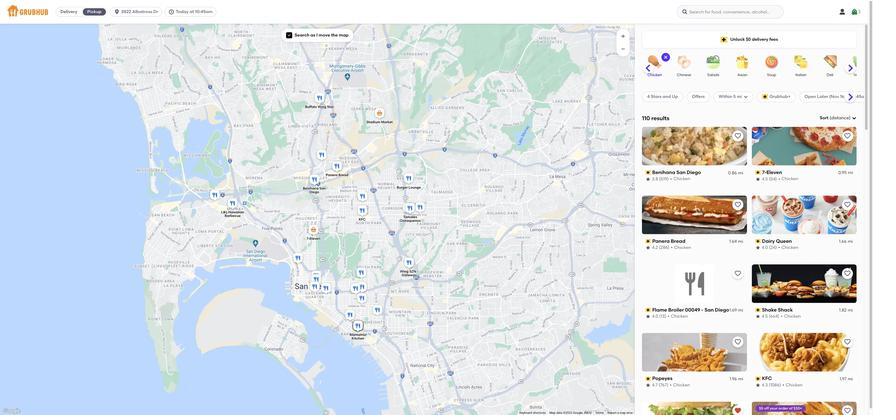 Task type: locate. For each thing, give the bounding box(es) containing it.
1 horizontal spatial wing
[[400, 270, 409, 274]]

0 horizontal spatial -
[[417, 270, 418, 274]]

7 eleven image
[[307, 224, 320, 237]]

1 vertical spatial bread
[[671, 238, 686, 244]]

park blvd express image
[[320, 282, 332, 296]]

- right szn
[[417, 270, 418, 274]]

1 vertical spatial grubhub plus flag logo image
[[763, 95, 769, 99]]

7-eleven logo image
[[752, 127, 857, 166]]

later
[[818, 94, 829, 99]]

0 vertical spatial benihana
[[653, 170, 676, 175]]

panera bread up the "(286)"
[[653, 238, 686, 244]]

0 horizontal spatial grubhub plus flag logo image
[[721, 37, 728, 42]]

svg image inside 3 button
[[851, 8, 859, 16]]

4.3
[[762, 383, 768, 388]]

san right the 00049
[[705, 307, 714, 313]]

kfc down sonic drive-in image
[[359, 218, 366, 222]]

1 horizontal spatial grubhub plus flag logo image
[[763, 95, 769, 99]]

mi right the 1.97
[[848, 377, 853, 382]]

hawaiian
[[228, 210, 244, 214]]

star icon image left '4.0 (13)'
[[646, 314, 651, 319]]

grubhub plus flag logo image left the unlock
[[721, 37, 728, 42]]

0 horizontal spatial bread
[[338, 173, 348, 177]]

today
[[176, 9, 189, 14]]

(664)
[[769, 314, 780, 319]]

• chicken
[[671, 176, 691, 182], [779, 176, 799, 182], [671, 245, 691, 250], [779, 245, 799, 250], [668, 314, 688, 319], [781, 314, 801, 319], [670, 383, 690, 388], [783, 383, 803, 388]]

1 vertical spatial 7-eleven
[[307, 237, 320, 241]]

• right (54)
[[779, 176, 780, 182]]

3 save this restaurant image from the top
[[735, 339, 742, 346]]

at right 16
[[846, 94, 850, 99]]

7-eleven down "l&l hawaiian barbecue tamales oaxaquenos"
[[307, 237, 320, 241]]

dairy queen logo image
[[752, 196, 857, 234]]

0 vertical spatial 4.5
[[762, 176, 768, 182]]

0 vertical spatial panera
[[326, 173, 338, 177]]

antojitos mexicanos del tepeyac image
[[371, 304, 384, 318]]

0 vertical spatial grubhub plus flag logo image
[[721, 37, 728, 42]]

4.5
[[762, 176, 768, 182], [762, 314, 768, 319]]

• right (664)
[[781, 314, 783, 319]]

2 vertical spatial save this restaurant image
[[735, 339, 742, 346]]

benihana up (519)
[[653, 170, 676, 175]]

1.97
[[840, 377, 847, 382]]

star icon image for dairy
[[756, 246, 761, 251]]

• chicken down broiler
[[668, 314, 688, 319]]

mi for queen
[[848, 239, 853, 244]]

subscription pass image left benihana san diego
[[646, 171, 651, 175]]

subscription pass image
[[756, 171, 761, 175], [646, 239, 651, 244], [756, 239, 761, 244], [646, 377, 651, 381]]

4.3 (1086)
[[762, 383, 781, 388]]

star icon image for 7-
[[756, 177, 761, 182]]

svg image inside 3822 albatross dr button
[[114, 9, 120, 15]]

market
[[381, 120, 393, 124]]

salads
[[708, 73, 720, 77]]

vegan image
[[849, 55, 871, 69]]

1 horizontal spatial panera
[[653, 238, 670, 244]]

(54)
[[769, 176, 777, 182]]

• for queen
[[779, 245, 780, 250]]

diego inside burger lounge benihana san diego
[[310, 190, 319, 194]]

2 horizontal spatial san
[[705, 307, 714, 313]]

1 horizontal spatial at
[[846, 94, 850, 99]]

1 vertical spatial panera
[[653, 238, 670, 244]]

mi right 1.82
[[848, 308, 853, 313]]

mi for broiler
[[739, 308, 744, 313]]

1 vertical spatial san
[[319, 187, 326, 191]]

diego down benihana san diego logo
[[687, 170, 701, 175]]

report a map error
[[608, 412, 633, 415]]

saved restaurant image
[[735, 408, 742, 415]]

0 vertical spatial ali's chicken & waffles image
[[414, 201, 426, 215]]

oaxaquenos
[[400, 219, 421, 223]]

save this restaurant button for shack
[[843, 268, 853, 279]]

4.0 (24)
[[762, 245, 777, 250]]

(
[[830, 115, 832, 121]]

0 horizontal spatial benihana
[[303, 187, 319, 191]]

mi right 1.69
[[739, 308, 744, 313]]

save this restaurant image
[[735, 201, 742, 209], [735, 270, 742, 277], [735, 339, 742, 346]]

0 vertical spatial eleven
[[767, 170, 782, 175]]

• for eleven
[[779, 176, 780, 182]]

rock steady jamaican restaurant image
[[356, 281, 368, 295]]

chicken down queen
[[782, 245, 799, 250]]

None field
[[820, 115, 857, 121]]

• right (24)
[[779, 245, 780, 250]]

1 horizontal spatial bread
[[671, 238, 686, 244]]

4.0 left (13) on the bottom of page
[[652, 314, 659, 319]]

mi right 0.86
[[739, 170, 744, 175]]

1 horizontal spatial panera bread
[[653, 238, 686, 244]]

0 vertical spatial 4.0
[[762, 245, 768, 250]]

star icon image
[[646, 177, 651, 182], [756, 177, 761, 182], [646, 246, 651, 251], [756, 246, 761, 251], [646, 314, 651, 319], [756, 314, 761, 319], [646, 383, 651, 388], [756, 383, 761, 388]]

google,
[[573, 412, 584, 415]]

buffalo wing star
[[305, 105, 334, 109]]

save this restaurant button for eleven
[[843, 131, 853, 142]]

tamales oaxaquenos image
[[404, 202, 416, 216]]

data
[[557, 412, 563, 415]]

kfc up 4.3
[[762, 376, 773, 382]]

el carrito restaurant image
[[344, 309, 356, 323]]

l&l hawaiian barbecue image
[[226, 197, 239, 211]]

wing left star
[[318, 105, 326, 109]]

szn
[[409, 270, 416, 274]]

san down benihana san diego logo
[[677, 170, 686, 175]]

1.82 mi
[[840, 308, 853, 313]]

• right (1086)
[[783, 383, 785, 388]]

seoulcal chicken image
[[352, 320, 364, 333]]

• right (13) on the bottom of page
[[668, 314, 670, 319]]

subscription pass image for panera
[[646, 239, 651, 244]]

save this restaurant image for broiler
[[735, 270, 742, 277]]

map data ©2023 google, inegi
[[550, 412, 592, 415]]

0 horizontal spatial diego
[[310, 190, 319, 194]]

(nov
[[830, 94, 840, 99]]

• chicken right the "(286)"
[[671, 245, 691, 250]]

tamales
[[403, 215, 417, 219]]

• chicken for bread
[[671, 245, 691, 250]]

panera
[[326, 173, 338, 177], [653, 238, 670, 244]]

grubhub plus flag logo image for grubhub+
[[763, 95, 769, 99]]

none field containing sort
[[820, 115, 857, 121]]

0 horizontal spatial ali's chicken & waffles image
[[310, 270, 322, 283]]

chicken down the shack
[[784, 314, 801, 319]]

today at 10:45am
[[176, 9, 213, 14]]

jack in the box image
[[402, 202, 414, 215]]

1 vertical spatial 7-
[[307, 237, 310, 241]]

0 vertical spatial map
[[339, 33, 349, 38]]

2 save this restaurant image from the top
[[735, 270, 742, 277]]

ali's chicken & waffles image
[[414, 201, 426, 215], [310, 270, 322, 283]]

3
[[859, 9, 861, 14]]

to
[[697, 212, 701, 217]]

4.5 left (54)
[[762, 176, 768, 182]]

0.86
[[729, 170, 737, 175]]

panera bread right benihana san diego image
[[326, 173, 348, 177]]

star icon image left 4.7
[[646, 383, 651, 388]]

• chicken down the shack
[[781, 314, 801, 319]]

save this restaurant button for san
[[733, 131, 744, 142]]

sort
[[820, 115, 829, 121]]

chicken for bread
[[674, 245, 691, 250]]

0 vertical spatial bread
[[338, 173, 348, 177]]

wing szn - gateway image
[[403, 257, 415, 270]]

minus icon image
[[620, 46, 627, 52]]

fees
[[770, 37, 778, 42]]

at
[[190, 9, 194, 14], [846, 94, 850, 99]]

1 horizontal spatial -
[[702, 307, 704, 313]]

0 horizontal spatial panera bread
[[326, 173, 348, 177]]

grubhub plus flag logo image left grubhub+
[[763, 95, 769, 99]]

chilakillers image
[[352, 320, 364, 333]]

1 horizontal spatial ali's chicken & waffles image
[[414, 201, 426, 215]]

panera bread
[[326, 173, 348, 177], [653, 238, 686, 244]]

barbecue
[[225, 214, 241, 218]]

chicken down benihana san diego
[[674, 176, 691, 182]]

shack
[[778, 307, 793, 313]]

subscription pass image left shake
[[756, 308, 761, 312]]

save this restaurant image for eleven
[[844, 132, 852, 140]]

star icon image left 3.8
[[646, 177, 651, 182]]

the pho shop image
[[209, 189, 221, 203]]

1 horizontal spatial eleven
[[767, 170, 782, 175]]

0 vertical spatial panera bread
[[326, 173, 348, 177]]

chicken right (54)
[[782, 176, 799, 182]]

popeyes logo image
[[642, 333, 747, 372]]

chinese
[[677, 73, 692, 77]]

7-eleven up (54)
[[762, 170, 782, 175]]

svg image
[[851, 8, 859, 16], [114, 9, 120, 15], [744, 95, 749, 99]]

2 horizontal spatial svg image
[[851, 8, 859, 16]]

benihana inside burger lounge benihana san diego
[[303, 187, 319, 191]]

frytality loaded fries image
[[352, 320, 364, 333]]

up
[[672, 94, 678, 99]]

wing
[[318, 105, 326, 109], [400, 270, 409, 274]]

great wall express image
[[309, 274, 321, 287]]

panera up 4.2 (286)
[[653, 238, 670, 244]]

map
[[339, 33, 349, 38], [620, 412, 626, 415]]

l&l hawaiian barbecue logo image
[[752, 402, 857, 415]]

the melt - gaslamp, san diego image
[[309, 281, 321, 294]]

1.64 mi
[[730, 239, 744, 244]]

grubhub plus flag logo image
[[721, 37, 728, 42], [763, 95, 769, 99]]

3.8
[[652, 176, 659, 182]]

subscription pass image for dairy
[[756, 239, 761, 244]]

save this restaurant image for shack
[[844, 270, 852, 277]]

save this restaurant button for queen
[[843, 199, 853, 210]]

carnitas y mariscos las morelianas image
[[356, 292, 368, 306]]

• for bread
[[671, 245, 673, 250]]

1.96
[[730, 377, 737, 382]]

flame broiler 00049 - san diego image
[[316, 149, 328, 162]]

bread down proceed
[[671, 238, 686, 244]]

1 vertical spatial at
[[846, 94, 850, 99]]

wing left szn
[[400, 270, 409, 274]]

chicken for queen
[[782, 245, 799, 250]]

subscription pass image for flame
[[646, 308, 651, 312]]

mi right 1.66
[[848, 239, 853, 244]]

move
[[319, 33, 330, 38]]

1 vertical spatial benihana
[[303, 187, 319, 191]]

2 horizontal spatial diego
[[715, 307, 730, 313]]

benihana
[[653, 170, 676, 175], [303, 187, 319, 191]]

4.0 for dairy queen
[[762, 245, 768, 250]]

mi right 1.64 in the bottom of the page
[[739, 239, 744, 244]]

svg image for 3
[[851, 8, 859, 16]]

results
[[652, 115, 670, 122]]

star icon image left 4.5 (664)
[[756, 314, 761, 319]]

1 horizontal spatial svg image
[[744, 95, 749, 99]]

mi for san
[[739, 170, 744, 175]]

star icon image left '4.5 (54)'
[[756, 177, 761, 182]]

1 horizontal spatial benihana
[[653, 170, 676, 175]]

1.82
[[840, 308, 847, 313]]

open
[[805, 94, 817, 99]]

0 vertical spatial wing
[[318, 105, 326, 109]]

1 vertical spatial diego
[[310, 190, 319, 194]]

burger lounge image
[[403, 172, 415, 186]]

1.64
[[730, 239, 737, 244]]

flame broiler 00049 - san diego logo image
[[676, 265, 714, 303]]

• for shack
[[781, 314, 783, 319]]

chicken down chicken image
[[648, 73, 662, 77]]

at right today
[[190, 9, 194, 14]]

Search for food, convenience, alcohol... search field
[[677, 5, 784, 19]]

0 horizontal spatial 4.0
[[652, 314, 659, 319]]

1 horizontal spatial map
[[620, 412, 626, 415]]

0 vertical spatial diego
[[687, 170, 701, 175]]

map region
[[0, 19, 708, 415]]

proceed to checkout button
[[659, 209, 741, 220]]

1 vertical spatial wing
[[400, 270, 409, 274]]

save this restaurant image
[[735, 132, 742, 140], [844, 132, 852, 140], [844, 201, 852, 209], [844, 270, 852, 277], [844, 339, 852, 346], [844, 408, 852, 415]]

panera right benihana san diego image
[[326, 173, 338, 177]]

4.5 down shake
[[762, 314, 768, 319]]

star icon image left 4.0 (24)
[[756, 246, 761, 251]]

1 4.5 from the top
[[762, 176, 768, 182]]

1 vertical spatial 4.0
[[652, 314, 659, 319]]

3822
[[121, 9, 131, 14]]

4.0 down dairy
[[762, 245, 768, 250]]

4.2 (286)
[[652, 245, 670, 250]]

)
[[850, 115, 851, 121]]

• chicken for san
[[671, 176, 691, 182]]

0 horizontal spatial kfc
[[359, 218, 366, 222]]

• right the "(286)"
[[671, 245, 673, 250]]

0 horizontal spatial panera
[[326, 173, 338, 177]]

1 vertical spatial save this restaurant image
[[735, 270, 742, 277]]

svg image
[[839, 8, 846, 16], [169, 9, 175, 15], [682, 9, 688, 15], [288, 34, 291, 37], [664, 55, 669, 60], [852, 116, 857, 121]]

7- down "l&l hawaiian barbecue tamales oaxaquenos"
[[307, 237, 310, 241]]

•
[[671, 176, 672, 182], [779, 176, 780, 182], [671, 245, 673, 250], [779, 245, 780, 250], [668, 314, 670, 319], [781, 314, 783, 319], [670, 383, 672, 388], [783, 383, 785, 388]]

1 vertical spatial kfc
[[762, 376, 773, 382]]

i
[[317, 33, 318, 38]]

san up "l&l hawaiian barbecue tamales oaxaquenos"
[[319, 187, 326, 191]]

as
[[311, 33, 316, 38]]

chicken image
[[645, 55, 666, 69]]

• chicken right (767)
[[670, 383, 690, 388]]

0 horizontal spatial at
[[190, 9, 194, 14]]

• chicken down queen
[[779, 245, 799, 250]]

search
[[295, 33, 310, 38]]

star icon image left 4.3
[[756, 383, 761, 388]]

1 vertical spatial 4.5
[[762, 314, 768, 319]]

4.0
[[762, 245, 768, 250], [652, 314, 659, 319]]

mamamia
[[350, 333, 366, 337]]

san
[[677, 170, 686, 175], [319, 187, 326, 191], [705, 307, 714, 313]]

star icon image left 4.2
[[646, 246, 651, 251]]

offers
[[692, 94, 705, 99]]

save this restaurant button
[[733, 131, 744, 142], [843, 131, 853, 142], [733, 199, 744, 210], [843, 199, 853, 210], [733, 268, 744, 279], [843, 268, 853, 279], [733, 337, 744, 348], [843, 337, 853, 348], [843, 406, 853, 415]]

2 4.5 from the top
[[762, 314, 768, 319]]

diego down benihana san diego image
[[310, 190, 319, 194]]

wing inside wing szn - gateway
[[400, 270, 409, 274]]

7- up '4.5 (54)'
[[762, 170, 767, 175]]

benihana up "l&l hawaiian barbecue tamales oaxaquenos"
[[303, 187, 319, 191]]

1 horizontal spatial diego
[[687, 170, 701, 175]]

diego
[[687, 170, 701, 175], [310, 190, 319, 194], [715, 307, 730, 313]]

0 horizontal spatial 7-eleven
[[307, 237, 320, 241]]

chicken
[[648, 73, 662, 77], [674, 176, 691, 182], [782, 176, 799, 182], [674, 245, 691, 250], [782, 245, 799, 250], [671, 314, 688, 319], [784, 314, 801, 319], [673, 383, 690, 388], [786, 383, 803, 388]]

eleven down "l&l hawaiian barbecue tamales oaxaquenos"
[[310, 237, 320, 241]]

svg image inside field
[[852, 116, 857, 121]]

0 horizontal spatial eleven
[[310, 237, 320, 241]]

eleven up (54)
[[767, 170, 782, 175]]

mi right 0.95
[[848, 170, 853, 175]]

your
[[770, 407, 778, 411]]

- right the 00049
[[702, 307, 704, 313]]

subscription pass image for shake
[[756, 308, 761, 312]]

(286)
[[659, 245, 670, 250]]

• chicken for broiler
[[668, 314, 688, 319]]

within
[[719, 94, 733, 99]]

star icon image for benihana
[[646, 177, 651, 182]]

chicken right the "(286)"
[[674, 245, 691, 250]]

1 save this restaurant image from the top
[[735, 201, 742, 209]]

chicken down broiler
[[671, 314, 688, 319]]

0 horizontal spatial wing
[[318, 105, 326, 109]]

subscription pass image
[[646, 171, 651, 175], [646, 308, 651, 312], [756, 308, 761, 312], [756, 377, 761, 381]]

• right (519)
[[671, 176, 672, 182]]

0 vertical spatial at
[[190, 9, 194, 14]]

popeyes
[[653, 376, 673, 382]]

1 vertical spatial -
[[702, 307, 704, 313]]

• for san
[[671, 176, 672, 182]]

diego left 1.69
[[715, 307, 730, 313]]

order
[[779, 407, 789, 411]]

panera inside map region
[[326, 173, 338, 177]]

bread
[[338, 173, 348, 177], [671, 238, 686, 244]]

2 vertical spatial san
[[705, 307, 714, 313]]

shortcuts
[[533, 412, 546, 415]]

0 vertical spatial save this restaurant image
[[735, 201, 742, 209]]

• chicken down benihana san diego
[[671, 176, 691, 182]]

bread up burger lounge benihana san diego at the left top of the page
[[338, 173, 348, 177]]

0 vertical spatial kfc
[[359, 218, 366, 222]]

1 vertical spatial eleven
[[310, 237, 320, 241]]

3822 albatross dr button
[[110, 7, 165, 17]]

1 horizontal spatial 4.0
[[762, 245, 768, 250]]

0 vertical spatial -
[[417, 270, 418, 274]]

chicken for eleven
[[782, 176, 799, 182]]

• right (767)
[[670, 383, 672, 388]]

0 vertical spatial san
[[677, 170, 686, 175]]

1 horizontal spatial 7-eleven
[[762, 170, 782, 175]]

map right the
[[339, 33, 349, 38]]

• chicken right (54)
[[779, 176, 799, 182]]

• for broiler
[[668, 314, 670, 319]]

0 horizontal spatial san
[[319, 187, 326, 191]]

map right a
[[620, 412, 626, 415]]

0 horizontal spatial map
[[339, 33, 349, 38]]

0 horizontal spatial svg image
[[114, 9, 120, 15]]

0 vertical spatial 7-
[[762, 170, 767, 175]]

subscription pass image left flame
[[646, 308, 651, 312]]

0 horizontal spatial 7-
[[307, 237, 310, 241]]

• chicken right (1086)
[[783, 383, 803, 388]]



Task type: describe. For each thing, give the bounding box(es) containing it.
chicken right (767)
[[673, 383, 690, 388]]

star icon image for panera
[[646, 246, 651, 251]]

chicken for shack
[[784, 314, 801, 319]]

giorgino's image
[[355, 267, 367, 280]]

deli
[[827, 73, 834, 77]]

- inside wing szn - gateway
[[417, 270, 418, 274]]

delivery
[[752, 37, 769, 42]]

l&l hawaiian barbecue tamales oaxaquenos
[[221, 210, 421, 223]]

mi for bread
[[739, 239, 744, 244]]

plus icon image
[[620, 33, 627, 39]]

save this restaurant button for broiler
[[733, 268, 744, 279]]

within 5 mi
[[719, 94, 742, 99]]

mamamia kitchen image
[[352, 320, 364, 334]]

subscription pass image for 7-
[[756, 171, 761, 175]]

110 results
[[642, 115, 670, 122]]

• chicken for eleven
[[779, 176, 799, 182]]

terms
[[596, 412, 604, 415]]

buffalo
[[305, 105, 317, 109]]

keyboard shortcuts
[[520, 412, 546, 415]]

panera bread image
[[331, 160, 343, 174]]

flame broiler 00049 - san diego
[[653, 307, 730, 313]]

$0
[[746, 37, 751, 42]]

main navigation navigation
[[0, 0, 869, 24]]

00049
[[685, 307, 701, 313]]

1.97 mi
[[840, 377, 853, 382]]

proceed to checkout
[[678, 212, 722, 217]]

stadium market image
[[374, 107, 386, 121]]

proceed
[[678, 212, 696, 217]]

10:45am
[[195, 9, 213, 14]]

mi for eleven
[[848, 170, 853, 175]]

map
[[550, 412, 556, 415]]

bread inside map region
[[338, 173, 348, 177]]

deli image
[[820, 55, 841, 69]]

italian image
[[791, 55, 812, 69]]

star icon image for shake
[[756, 314, 761, 319]]

mi for shack
[[848, 308, 853, 313]]

delivery button
[[56, 7, 82, 17]]

shake
[[762, 307, 777, 313]]

kfc inside map region
[[359, 218, 366, 222]]

vegan
[[854, 73, 866, 77]]

1.66
[[840, 239, 847, 244]]

save this restaurant image for queen
[[844, 201, 852, 209]]

benihana san diego
[[653, 170, 701, 175]]

mi right 1.96 at the right of page
[[739, 377, 744, 382]]

10:45am)
[[851, 94, 870, 99]]

0.95 mi
[[839, 170, 853, 175]]

3822 albatross dr
[[121, 9, 158, 14]]

2 vertical spatial diego
[[715, 307, 730, 313]]

dr
[[153, 9, 158, 14]]

(24)
[[769, 245, 777, 250]]

save this restaurant button for bread
[[733, 199, 744, 210]]

buffalo wing star image
[[314, 92, 326, 105]]

4.0 for flame broiler 00049 - san diego
[[652, 314, 659, 319]]

burger lounge benihana san diego
[[303, 186, 421, 194]]

chicken for san
[[674, 176, 691, 182]]

4.5 for shake
[[762, 314, 768, 319]]

chinese image
[[674, 55, 695, 69]]

sort ( distance )
[[820, 115, 851, 121]]

svg image for 3822 albatross dr
[[114, 9, 120, 15]]

italian
[[796, 73, 807, 77]]

of
[[790, 407, 793, 411]]

distance
[[832, 115, 850, 121]]

4.7
[[652, 383, 658, 388]]

salads image
[[703, 55, 724, 69]]

soup image
[[761, 55, 783, 69]]

chicken right (1086)
[[786, 383, 803, 388]]

inegi
[[584, 412, 592, 415]]

and
[[663, 94, 671, 99]]

$5
[[760, 407, 764, 411]]

queen
[[776, 238, 792, 244]]

panera bread logo image
[[642, 196, 747, 234]]

save this restaurant image for bread
[[735, 201, 742, 209]]

1 vertical spatial map
[[620, 412, 626, 415]]

1 horizontal spatial san
[[677, 170, 686, 175]]

16
[[841, 94, 845, 99]]

soup
[[768, 73, 777, 77]]

burger
[[397, 186, 408, 190]]

4.5 for 7-
[[762, 176, 768, 182]]

4.0 (13)
[[652, 314, 667, 319]]

unlock
[[731, 37, 745, 42]]

benihana san diego image
[[308, 174, 321, 187]]

kfc image
[[356, 205, 368, 218]]

mi right 5
[[737, 94, 742, 99]]

sonic drive-in logo image
[[642, 402, 747, 415]]

kitchen
[[352, 337, 364, 341]]

7-eleven inside map region
[[307, 237, 320, 241]]

saved restaurant button
[[733, 406, 744, 415]]

4.7 (767)
[[652, 383, 669, 388]]

110
[[642, 115, 650, 122]]

unlock $0 delivery fees
[[731, 37, 778, 42]]

• chicken for shack
[[781, 314, 801, 319]]

4.5 (54)
[[762, 176, 777, 182]]

1 horizontal spatial 7-
[[762, 170, 767, 175]]

asian
[[738, 73, 748, 77]]

panera bread inside map region
[[326, 173, 348, 177]]

4.5 (664)
[[762, 314, 780, 319]]

$5 off your order of $30+
[[760, 407, 803, 411]]

la cocina de rosita image
[[350, 283, 362, 296]]

at inside button
[[190, 9, 194, 14]]

svg image inside today at 10:45am button
[[169, 9, 175, 15]]

terms link
[[596, 412, 604, 415]]

subscription pass image right 1.96 mi
[[756, 377, 761, 381]]

dairy
[[762, 238, 775, 244]]

sonic drive-in image
[[357, 190, 369, 204]]

shake shack image
[[292, 252, 304, 266]]

chicken for broiler
[[671, 314, 688, 319]]

star icon image for flame
[[646, 314, 651, 319]]

1 vertical spatial ali's chicken & waffles image
[[310, 270, 322, 283]]

(519)
[[660, 176, 669, 182]]

kfc logo image
[[752, 333, 857, 372]]

grubhub plus flag logo image for unlock $0 delivery fees
[[721, 37, 728, 42]]

craft meals image
[[310, 274, 322, 287]]

pickup button
[[82, 7, 107, 17]]

hot thang! nashville hot chicken image
[[352, 320, 364, 333]]

7- inside map region
[[307, 237, 310, 241]]

0 vertical spatial 7-eleven
[[762, 170, 782, 175]]

fareast asian fried chicken image
[[352, 320, 364, 333]]

0.95
[[839, 170, 847, 175]]

dairy queen image
[[332, 160, 344, 174]]

bird-n-bun: fried chicken sandwiches image
[[352, 320, 364, 333]]

shake shack logo image
[[752, 265, 857, 303]]

delivery
[[60, 9, 77, 14]]

google image
[[2, 408, 22, 415]]

report
[[608, 412, 617, 415]]

star
[[327, 105, 334, 109]]

off
[[764, 407, 769, 411]]

1.66 mi
[[840, 239, 853, 244]]

gateway
[[402, 274, 417, 278]]

stadium market
[[367, 120, 393, 124]]

wing szn - gateway
[[400, 270, 418, 278]]

1.96 mi
[[730, 377, 744, 382]]

4
[[648, 94, 650, 99]]

san inside burger lounge benihana san diego
[[319, 187, 326, 191]]

• chicken for queen
[[779, 245, 799, 250]]

1 vertical spatial panera bread
[[653, 238, 686, 244]]

1.69 mi
[[730, 308, 744, 313]]

mamamia kitchen
[[350, 333, 366, 341]]

checkout
[[702, 212, 722, 217]]

flame
[[653, 307, 668, 313]]

popeyes image
[[356, 189, 368, 202]]

today at 10:45am button
[[165, 7, 219, 17]]

benihana san diego logo image
[[642, 127, 747, 166]]

eleven inside map region
[[310, 237, 320, 241]]

subscription pass image for benihana
[[646, 171, 651, 175]]

pickup
[[87, 9, 102, 14]]

asian image
[[732, 55, 754, 69]]

(1086)
[[769, 383, 781, 388]]

save this restaurant image for san
[[735, 132, 742, 140]]

stars
[[651, 94, 662, 99]]

1 horizontal spatial kfc
[[762, 376, 773, 382]]



Task type: vqa. For each thing, say whether or not it's contained in the screenshot.
the on within "ham, turkey, crispy bacon, lettuce, tomato, mayo on toasted choice of bread."
no



